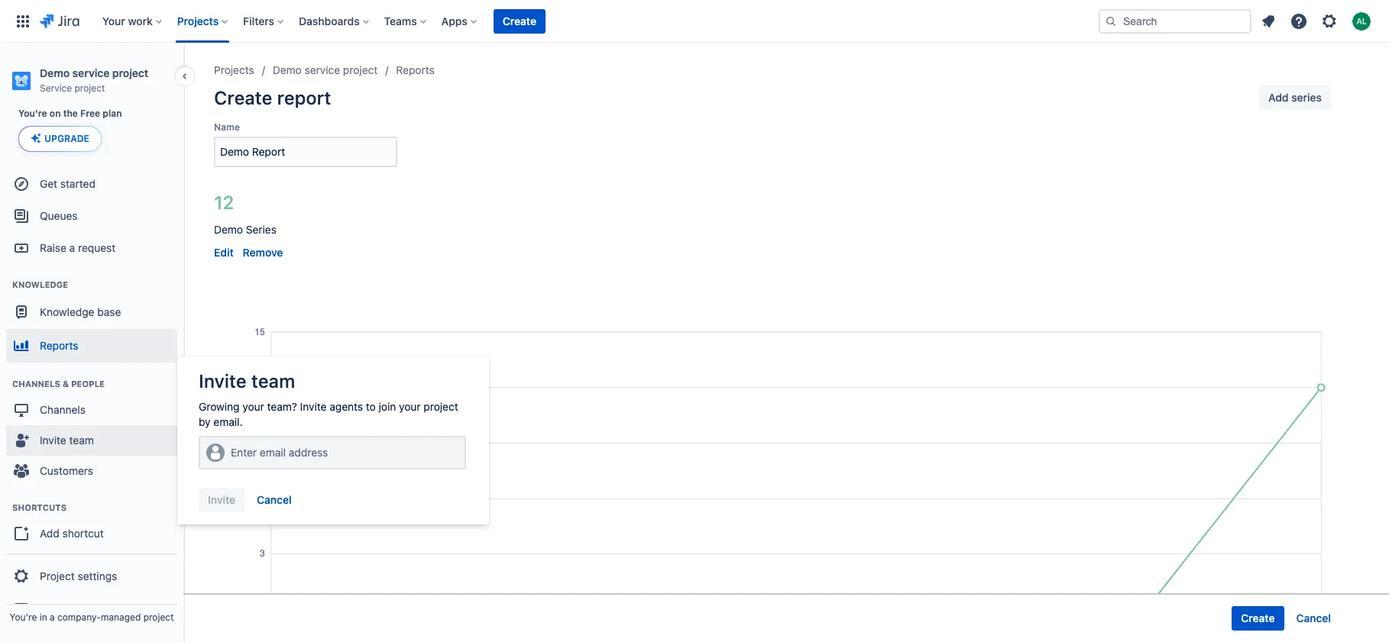 Task type: locate. For each thing, give the bounding box(es) containing it.
2 vertical spatial create
[[1241, 612, 1275, 625]]

add shortcut
[[40, 527, 104, 540]]

jira image
[[40, 12, 79, 30], [40, 12, 79, 30]]

your
[[243, 400, 264, 413], [399, 400, 421, 413]]

channels for channels
[[40, 403, 86, 416]]

1 horizontal spatial reports link
[[396, 61, 435, 79]]

1 group from the top
[[6, 164, 177, 643]]

project right join
[[424, 400, 458, 413]]

reports down the teams popup button
[[396, 63, 435, 76]]

project down dashboards dropdown button
[[343, 63, 378, 76]]

create report
[[214, 87, 331, 109]]

channels
[[12, 379, 60, 389], [40, 403, 86, 416]]

knowledge base
[[40, 306, 121, 318]]

projects right work
[[177, 14, 219, 27]]

reports up channels & people
[[40, 339, 78, 352]]

projects up create report
[[214, 63, 254, 76]]

demo up service
[[40, 66, 70, 79]]

dashboards
[[299, 14, 360, 27]]

customer notification logs link
[[6, 594, 177, 625]]

0 horizontal spatial your
[[243, 400, 264, 413]]

2 horizontal spatial demo
[[273, 63, 302, 76]]

knowledge down raise
[[12, 280, 68, 290]]

0 horizontal spatial create button
[[494, 9, 546, 33]]

1 horizontal spatial service
[[305, 63, 340, 76]]

growing
[[199, 400, 240, 413]]

0 horizontal spatial add
[[40, 527, 59, 540]]

0 vertical spatial reports link
[[396, 61, 435, 79]]

2 group from the top
[[6, 554, 177, 643]]

demo for demo service project service project
[[40, 66, 70, 79]]

12
[[214, 192, 234, 213]]

demo up create report
[[273, 63, 302, 76]]

project settings link
[[6, 560, 177, 594]]

1 horizontal spatial demo
[[214, 223, 243, 236]]

agents
[[330, 400, 363, 413]]

0 vertical spatial reports
[[396, 63, 435, 76]]

1 vertical spatial cancel
[[1297, 612, 1331, 625]]

shortcuts group
[[6, 487, 177, 554]]

reports link for knowledge base link in the left of the page
[[6, 330, 177, 363]]

service up report
[[305, 63, 340, 76]]

channels left the &
[[12, 379, 60, 389]]

create
[[503, 14, 536, 27], [214, 87, 272, 109], [1241, 612, 1275, 625]]

your profile and settings image
[[1353, 12, 1371, 30]]

project
[[40, 570, 75, 583]]

apps
[[442, 14, 468, 27]]

1 vertical spatial channels
[[40, 403, 86, 416]]

0 vertical spatial knowledge
[[12, 280, 68, 290]]

1 vertical spatial invite team
[[40, 434, 94, 447]]

0 vertical spatial create button
[[494, 9, 546, 33]]

knowledge for knowledge base
[[40, 306, 94, 318]]

2 vertical spatial invite
[[40, 434, 66, 447]]

0 vertical spatial you're
[[18, 108, 47, 119]]

series
[[246, 223, 277, 236]]

1 horizontal spatial reports
[[396, 63, 435, 76]]

customer notification logs
[[40, 602, 170, 615]]

upgrade button
[[19, 127, 101, 151]]

you're on the free plan
[[18, 108, 122, 119]]

your work
[[102, 14, 153, 27]]

a
[[69, 241, 75, 254], [50, 612, 55, 624]]

1 vertical spatial projects
[[214, 63, 254, 76]]

1 horizontal spatial create button
[[1232, 607, 1284, 631]]

add for add series
[[1269, 91, 1289, 104]]

shortcuts
[[12, 503, 67, 513]]

0 vertical spatial channels
[[12, 379, 60, 389]]

group containing project settings
[[6, 554, 177, 643]]

cancel
[[257, 494, 292, 507], [1297, 612, 1331, 625]]

0 vertical spatial cancel
[[257, 494, 292, 507]]

knowledge
[[12, 280, 68, 290], [40, 306, 94, 318]]

invite right team?
[[300, 400, 327, 413]]

group
[[6, 164, 177, 643], [6, 554, 177, 643]]

reports link down the teams popup button
[[396, 61, 435, 79]]

channels down the &
[[40, 403, 86, 416]]

add down the shortcuts
[[40, 527, 59, 540]]

service
[[305, 63, 340, 76], [72, 66, 110, 79]]

project up plan
[[112, 66, 148, 79]]

demo for demo service project
[[273, 63, 302, 76]]

invite team
[[199, 371, 295, 392], [40, 434, 94, 447]]

add
[[1269, 91, 1289, 104], [40, 527, 59, 540]]

0 horizontal spatial reports link
[[6, 330, 177, 363]]

invite up growing
[[199, 371, 246, 392]]

invite team up customers
[[40, 434, 94, 447]]

base
[[97, 306, 121, 318]]

0 horizontal spatial reports
[[40, 339, 78, 352]]

0 vertical spatial invite
[[199, 371, 246, 392]]

banner
[[0, 0, 1389, 43]]

started
[[60, 177, 95, 190]]

customers link
[[6, 456, 177, 487]]

1 vertical spatial add
[[40, 527, 59, 540]]

2 horizontal spatial invite
[[300, 400, 327, 413]]

channels inside channels dropdown button
[[40, 403, 86, 416]]

create button inside primary element
[[494, 9, 546, 33]]

search image
[[1105, 15, 1117, 27]]

on
[[50, 108, 61, 119]]

invite
[[199, 371, 246, 392], [300, 400, 327, 413], [40, 434, 66, 447]]

create button
[[494, 9, 546, 33], [1232, 607, 1284, 631]]

knowledge left base
[[40, 306, 94, 318]]

Name field
[[216, 138, 396, 166]]

cancel button
[[248, 488, 301, 513], [1287, 607, 1341, 631]]

a right raise
[[69, 241, 75, 254]]

1 vertical spatial reports link
[[6, 330, 177, 363]]

reports link down knowledge base
[[6, 330, 177, 363]]

1 vertical spatial knowledge
[[40, 306, 94, 318]]

channels & people group
[[6, 363, 177, 492]]

demo series
[[214, 223, 277, 236]]

0 vertical spatial add
[[1269, 91, 1289, 104]]

teams
[[384, 14, 417, 27]]

2 horizontal spatial create
[[1241, 612, 1275, 625]]

invite team up growing
[[199, 371, 295, 392]]

team up team?
[[251, 371, 295, 392]]

enter email address
[[231, 446, 328, 459]]

add inside the shortcuts group
[[40, 527, 59, 540]]

you're
[[18, 108, 47, 119], [10, 612, 37, 624]]

you're for you're on the free plan
[[18, 108, 47, 119]]

1 vertical spatial reports
[[40, 339, 78, 352]]

projects inside popup button
[[177, 14, 219, 27]]

0 vertical spatial projects
[[177, 14, 219, 27]]

add series
[[1269, 91, 1322, 104]]

1 horizontal spatial a
[[69, 241, 75, 254]]

team down channels dropdown button
[[69, 434, 94, 447]]

team
[[251, 371, 295, 392], [69, 434, 94, 447]]

1 horizontal spatial invite team
[[199, 371, 295, 392]]

your left team?
[[243, 400, 264, 413]]

invite team inside invite team dropdown button
[[40, 434, 94, 447]]

a right in on the left bottom of page
[[50, 612, 55, 624]]

0 horizontal spatial team
[[69, 434, 94, 447]]

you're left on
[[18, 108, 47, 119]]

your right join
[[399, 400, 421, 413]]

you're left in on the left bottom of page
[[10, 612, 37, 624]]

add shortcut button
[[6, 519, 177, 550]]

0 horizontal spatial invite
[[40, 434, 66, 447]]

the
[[63, 108, 78, 119]]

projects
[[177, 14, 219, 27], [214, 63, 254, 76]]

1 horizontal spatial team
[[251, 371, 295, 392]]

add left series
[[1269, 91, 1289, 104]]

1 vertical spatial create
[[214, 87, 272, 109]]

apps button
[[437, 9, 483, 33]]

0 vertical spatial create
[[503, 14, 536, 27]]

&
[[63, 379, 69, 389]]

demo inside demo service project link
[[273, 63, 302, 76]]

address
[[289, 446, 328, 459]]

your
[[102, 14, 125, 27]]

project
[[343, 63, 378, 76], [112, 66, 148, 79], [75, 83, 105, 94], [424, 400, 458, 413], [143, 612, 174, 624]]

demo inside "demo service project service project"
[[40, 66, 70, 79]]

1 vertical spatial you're
[[10, 612, 37, 624]]

0 vertical spatial cancel button
[[248, 488, 301, 513]]

project inside growing your team? invite agents to join your project by email.
[[424, 400, 458, 413]]

1 vertical spatial team
[[69, 434, 94, 447]]

0 horizontal spatial create
[[214, 87, 272, 109]]

by
[[199, 416, 211, 429]]

1 vertical spatial invite
[[300, 400, 327, 413]]

0 horizontal spatial a
[[50, 612, 55, 624]]

1 horizontal spatial create
[[503, 14, 536, 27]]

demo up "edit"
[[214, 223, 243, 236]]

0 horizontal spatial invite team
[[40, 434, 94, 447]]

1 horizontal spatial add
[[1269, 91, 1289, 104]]

growing your team? invite agents to join your project by email.
[[199, 400, 458, 429]]

settings
[[78, 570, 117, 583]]

0 vertical spatial team
[[251, 371, 295, 392]]

notifications image
[[1259, 12, 1278, 30]]

0 horizontal spatial service
[[72, 66, 110, 79]]

service for demo service project
[[305, 63, 340, 76]]

service inside "demo service project service project"
[[72, 66, 110, 79]]

Search field
[[1099, 9, 1252, 33]]

0 horizontal spatial cancel button
[[248, 488, 301, 513]]

1 vertical spatial a
[[50, 612, 55, 624]]

demo
[[273, 63, 302, 76], [40, 66, 70, 79], [214, 223, 243, 236]]

invite up customers
[[40, 434, 66, 447]]

0 horizontal spatial demo
[[40, 66, 70, 79]]

service up the free
[[72, 66, 110, 79]]

0 vertical spatial invite team
[[199, 371, 295, 392]]

report
[[277, 87, 331, 109]]

1 horizontal spatial your
[[399, 400, 421, 413]]

service
[[40, 83, 72, 94]]

raise
[[40, 241, 66, 254]]

remove
[[243, 246, 283, 259]]

reports link
[[396, 61, 435, 79], [6, 330, 177, 363]]

1 vertical spatial cancel button
[[1287, 607, 1341, 631]]



Task type: vqa. For each thing, say whether or not it's contained in the screenshot.
Days
no



Task type: describe. For each thing, give the bounding box(es) containing it.
0 vertical spatial a
[[69, 241, 75, 254]]

create inside primary element
[[503, 14, 536, 27]]

filters button
[[239, 9, 290, 33]]

2 your from the left
[[399, 400, 421, 413]]

reports inside knowledge group
[[40, 339, 78, 352]]

channels for channels & people
[[12, 379, 60, 389]]

1 your from the left
[[243, 400, 264, 413]]

banner containing your work
[[0, 0, 1389, 43]]

help image
[[1290, 12, 1308, 30]]

get started link
[[6, 169, 177, 200]]

you're in a company-managed project
[[10, 612, 174, 624]]

team?
[[267, 400, 297, 413]]

request
[[78, 241, 116, 254]]

settings image
[[1321, 12, 1339, 30]]

projects button
[[173, 9, 234, 33]]

to
[[366, 400, 376, 413]]

project right the managed
[[143, 612, 174, 624]]

1 vertical spatial create button
[[1232, 607, 1284, 631]]

your work button
[[98, 9, 168, 33]]

demo service project
[[273, 63, 378, 76]]

add for add shortcut
[[40, 527, 59, 540]]

knowledge base link
[[6, 296, 177, 330]]

project up the free
[[75, 83, 105, 94]]

demo service project service project
[[40, 66, 148, 94]]

invite team button
[[6, 426, 177, 456]]

company-
[[57, 612, 101, 624]]

appswitcher icon image
[[14, 12, 32, 30]]

primary element
[[9, 0, 1099, 42]]

channels button
[[6, 395, 177, 426]]

0 horizontal spatial cancel
[[257, 494, 292, 507]]

managed
[[101, 612, 141, 624]]

get
[[40, 177, 57, 190]]

raise a request link
[[6, 233, 177, 264]]

notification
[[91, 602, 146, 615]]

demo service project link
[[273, 61, 378, 79]]

group containing get started
[[6, 164, 177, 643]]

projects for projects link
[[214, 63, 254, 76]]

service for demo service project service project
[[72, 66, 110, 79]]

invite inside dropdown button
[[40, 434, 66, 447]]

queues
[[40, 209, 78, 222]]

customers
[[40, 464, 93, 477]]

demo for demo series
[[214, 223, 243, 236]]

project inside demo service project link
[[343, 63, 378, 76]]

knowledge for knowledge
[[12, 280, 68, 290]]

series
[[1292, 91, 1322, 104]]

plan
[[103, 108, 122, 119]]

team inside dropdown button
[[69, 434, 94, 447]]

raise a request
[[40, 241, 116, 254]]

1 horizontal spatial cancel
[[1297, 612, 1331, 625]]

logs
[[149, 602, 170, 615]]

in
[[39, 612, 47, 624]]

dashboards button
[[294, 9, 375, 33]]

shortcut
[[62, 527, 104, 540]]

invite inside growing your team? invite agents to join your project by email.
[[300, 400, 327, 413]]

name
[[214, 122, 240, 133]]

filters
[[243, 14, 274, 27]]

email.
[[214, 416, 243, 429]]

reports link for demo service project link on the top of page
[[396, 61, 435, 79]]

upgrade
[[44, 133, 89, 145]]

projects link
[[214, 61, 254, 79]]

projects for projects popup button
[[177, 14, 219, 27]]

channels & people
[[12, 379, 105, 389]]

work
[[128, 14, 153, 27]]

people
[[71, 379, 105, 389]]

remove button
[[234, 241, 292, 265]]

edit
[[214, 246, 234, 259]]

knowledge group
[[6, 264, 177, 368]]

teams button
[[380, 9, 432, 33]]

edit button
[[214, 245, 234, 261]]

add series button
[[1260, 86, 1331, 110]]

join
[[379, 400, 396, 413]]

1 horizontal spatial cancel button
[[1287, 607, 1341, 631]]

email
[[260, 446, 286, 459]]

enter
[[231, 446, 257, 459]]

1 horizontal spatial invite
[[199, 371, 246, 392]]

project settings
[[40, 570, 117, 583]]

customer
[[40, 602, 88, 615]]

get started
[[40, 177, 95, 190]]

free
[[80, 108, 100, 119]]

you're for you're in a company-managed project
[[10, 612, 37, 624]]

queues link
[[6, 200, 177, 233]]



